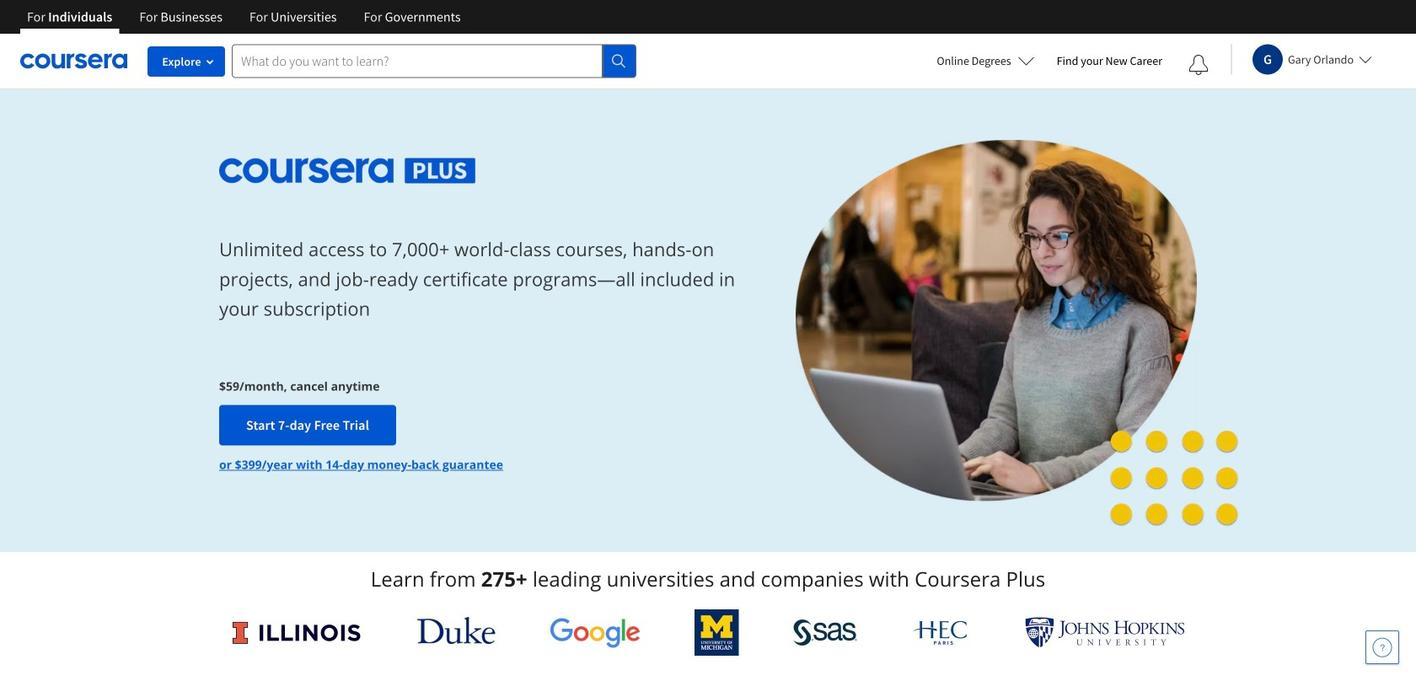 Task type: locate. For each thing, give the bounding box(es) containing it.
hec paris image
[[912, 615, 971, 650]]

university of illinois at urbana-champaign image
[[231, 619, 363, 646]]

johns hopkins university image
[[1025, 617, 1185, 648]]

None search field
[[232, 44, 637, 78]]



Task type: describe. For each thing, give the bounding box(es) containing it.
banner navigation
[[13, 0, 474, 34]]

help center image
[[1373, 637, 1393, 658]]

google image
[[550, 617, 641, 648]]

sas image
[[793, 619, 858, 646]]

coursera image
[[20, 47, 127, 74]]

duke university image
[[417, 617, 496, 644]]

coursera plus image
[[219, 158, 476, 184]]

What do you want to learn? text field
[[232, 44, 603, 78]]

university of michigan image
[[695, 610, 739, 656]]



Task type: vqa. For each thing, say whether or not it's contained in the screenshot.
SEARCH BOX in the top left of the page
yes



